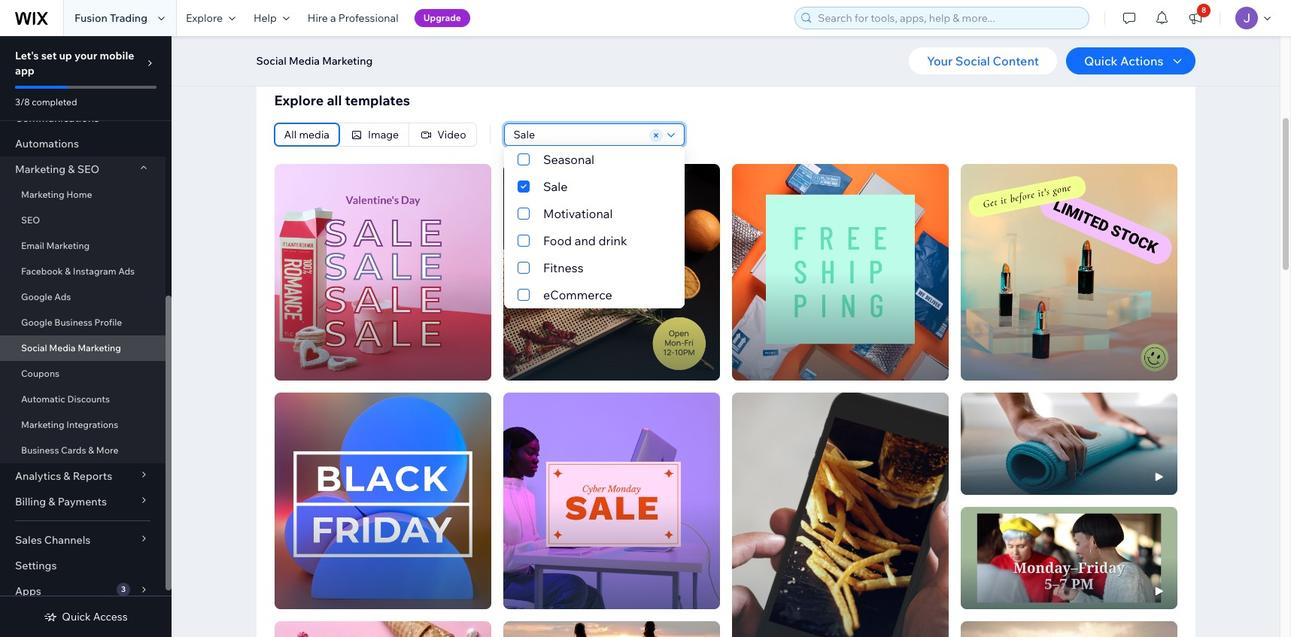 Task type: locate. For each thing, give the bounding box(es) containing it.
& right billing
[[48, 495, 55, 509]]

0 vertical spatial media
[[289, 54, 320, 68]]

1 vertical spatial media
[[49, 342, 76, 354]]

explore left help
[[186, 11, 223, 25]]

social down help button
[[256, 54, 287, 68]]

1 horizontal spatial seo
[[77, 163, 99, 176]]

automations
[[15, 137, 79, 151]]

list box
[[504, 146, 685, 309]]

1 vertical spatial google
[[21, 317, 52, 328]]

templates
[[345, 92, 410, 109]]

& left reports
[[63, 470, 70, 483]]

media
[[289, 54, 320, 68], [49, 342, 76, 354]]

0 vertical spatial explore
[[186, 11, 223, 25]]

quick inside quick actions button
[[1085, 53, 1118, 68]]

explore for explore
[[186, 11, 223, 25]]

automatic
[[21, 394, 65, 405]]

google ads
[[21, 291, 71, 303]]

Motivational checkbox
[[504, 200, 685, 227]]

0 horizontal spatial social
[[21, 342, 47, 354]]

& right facebook
[[65, 266, 71, 277]]

all media button
[[274, 123, 339, 146]]

social up the coupons
[[21, 342, 47, 354]]

professional
[[339, 11, 399, 25]]

quick inside sidebar element
[[62, 610, 91, 624]]

0 vertical spatial quick
[[1085, 53, 1118, 68]]

0 horizontal spatial media
[[49, 342, 76, 354]]

1 horizontal spatial social media marketing
[[256, 54, 373, 68]]

all
[[327, 92, 342, 109]]

social media marketing down hire on the top of the page
[[256, 54, 373, 68]]

analytics
[[15, 470, 61, 483]]

help button
[[245, 0, 299, 36]]

media down hire on the top of the page
[[289, 54, 320, 68]]

social inside 'social media marketing' link
[[21, 342, 47, 354]]

0 horizontal spatial explore
[[186, 11, 223, 25]]

business inside "link"
[[54, 317, 92, 328]]

automatic discounts
[[21, 394, 110, 405]]

up
[[59, 49, 72, 62]]

and
[[574, 233, 596, 248]]

business cards & more
[[21, 445, 118, 456]]

1 google from the top
[[21, 291, 52, 303]]

0 horizontal spatial quick
[[62, 610, 91, 624]]

explore up all media
[[274, 92, 324, 109]]

analytics & reports button
[[0, 464, 166, 489]]

ads right instagram
[[118, 266, 135, 277]]

0 horizontal spatial social media marketing
[[21, 342, 121, 354]]

your
[[74, 49, 97, 62]]

& inside dropdown button
[[68, 163, 75, 176]]

media inside button
[[289, 54, 320, 68]]

0 vertical spatial seo
[[77, 163, 99, 176]]

0 vertical spatial google
[[21, 291, 52, 303]]

seasonal
[[543, 152, 594, 167]]

marketing up facebook & instagram ads
[[46, 240, 90, 251]]

media inside sidebar element
[[49, 342, 76, 354]]

All categories field
[[509, 124, 647, 145]]

business up analytics
[[21, 445, 59, 456]]

quick left actions at the right top
[[1085, 53, 1118, 68]]

0 vertical spatial social media marketing
[[256, 54, 373, 68]]

marketing inside dropdown button
[[15, 163, 66, 176]]

seo up marketing home link
[[77, 163, 99, 176]]

0 vertical spatial business
[[54, 317, 92, 328]]

2 google from the top
[[21, 317, 52, 328]]

business
[[54, 317, 92, 328], [21, 445, 59, 456]]

facebook & instagram ads
[[21, 266, 135, 277]]

your
[[927, 53, 953, 68]]

google down facebook
[[21, 291, 52, 303]]

social inside social media marketing button
[[256, 54, 287, 68]]

eCommerce checkbox
[[504, 281, 685, 309]]

cards
[[61, 445, 86, 456]]

Sale checkbox
[[504, 173, 685, 200]]

seo
[[77, 163, 99, 176], [21, 214, 40, 226]]

marketing down "automations"
[[15, 163, 66, 176]]

8 button
[[1179, 0, 1212, 36]]

2 horizontal spatial social
[[956, 53, 990, 68]]

media
[[299, 128, 330, 141]]

business down google ads link
[[54, 317, 92, 328]]

google for google ads
[[21, 291, 52, 303]]

1 vertical spatial quick
[[62, 610, 91, 624]]

quick
[[1085, 53, 1118, 68], [62, 610, 91, 624]]

google inside "link"
[[21, 317, 52, 328]]

content
[[993, 53, 1039, 68]]

1 horizontal spatial explore
[[274, 92, 324, 109]]

coupons link
[[0, 361, 166, 387]]

reports
[[73, 470, 112, 483]]

email
[[21, 240, 44, 251]]

seo inside marketing & seo dropdown button
[[77, 163, 99, 176]]

& inside "dropdown button"
[[48, 495, 55, 509]]

& inside popup button
[[63, 470, 70, 483]]

& up home
[[68, 163, 75, 176]]

google for google business profile
[[21, 317, 52, 328]]

quick left "access"
[[62, 610, 91, 624]]

1 vertical spatial explore
[[274, 92, 324, 109]]

social media marketing button
[[249, 50, 380, 72]]

1 horizontal spatial media
[[289, 54, 320, 68]]

media down "google business profile"
[[49, 342, 76, 354]]

marketing up explore all templates
[[322, 54, 373, 68]]

upgrade
[[423, 12, 461, 23]]

& for payments
[[48, 495, 55, 509]]

marketing & seo
[[15, 163, 99, 176]]

hire
[[308, 11, 328, 25]]

social right your
[[956, 53, 990, 68]]

1 vertical spatial social media marketing
[[21, 342, 121, 354]]

profile
[[94, 317, 122, 328]]

list box containing seasonal
[[504, 146, 685, 309]]

communications button
[[0, 105, 166, 131]]

1 horizontal spatial ads
[[118, 266, 135, 277]]

&
[[68, 163, 75, 176], [65, 266, 71, 277], [88, 445, 94, 456], [63, 470, 70, 483], [48, 495, 55, 509]]

social for social media marketing button
[[256, 54, 287, 68]]

1 vertical spatial ads
[[54, 291, 71, 303]]

analytics & reports
[[15, 470, 112, 483]]

drink
[[598, 233, 627, 248]]

image
[[368, 128, 399, 141]]

& for reports
[[63, 470, 70, 483]]

social media marketing
[[256, 54, 373, 68], [21, 342, 121, 354]]

social media marketing inside button
[[256, 54, 373, 68]]

google down the google ads
[[21, 317, 52, 328]]

Fitness checkbox
[[504, 254, 685, 281]]

ads up "google business profile"
[[54, 291, 71, 303]]

0 horizontal spatial seo
[[21, 214, 40, 226]]

social media marketing down "google business profile"
[[21, 342, 121, 354]]

1 horizontal spatial social
[[256, 54, 287, 68]]

1 horizontal spatial quick
[[1085, 53, 1118, 68]]

0 vertical spatial ads
[[118, 266, 135, 277]]

3/8 completed
[[15, 96, 77, 108]]

sale
[[543, 179, 567, 194]]

food and drink
[[543, 233, 627, 248]]

social media marketing for social media marketing button
[[256, 54, 373, 68]]

channels
[[44, 534, 91, 547]]

seo up email
[[21, 214, 40, 226]]

social media marketing inside sidebar element
[[21, 342, 121, 354]]

apps
[[15, 585, 41, 598]]

hire a professional link
[[299, 0, 408, 36]]

social
[[956, 53, 990, 68], [256, 54, 287, 68], [21, 342, 47, 354]]

1 vertical spatial seo
[[21, 214, 40, 226]]

marketing
[[322, 54, 373, 68], [15, 163, 66, 176], [21, 189, 64, 200], [46, 240, 90, 251], [78, 342, 121, 354], [21, 419, 64, 430]]

ads
[[118, 266, 135, 277], [54, 291, 71, 303]]

home
[[66, 189, 92, 200]]



Task type: describe. For each thing, give the bounding box(es) containing it.
sidebar element
[[0, 0, 172, 637]]

app
[[15, 64, 34, 78]]

media for social media marketing button
[[289, 54, 320, 68]]

all media
[[284, 128, 330, 141]]

marketing & seo button
[[0, 157, 166, 182]]

Seasonal checkbox
[[504, 146, 685, 173]]

automatic discounts link
[[0, 387, 166, 412]]

help
[[254, 11, 277, 25]]

let's
[[15, 49, 39, 62]]

mobile
[[100, 49, 134, 62]]

quick for quick actions
[[1085, 53, 1118, 68]]

all
[[284, 128, 297, 141]]

marketing home
[[21, 189, 92, 200]]

quick actions button
[[1066, 47, 1196, 75]]

video
[[437, 128, 466, 141]]

upgrade button
[[414, 9, 470, 27]]

3/8
[[15, 96, 30, 108]]

1 vertical spatial business
[[21, 445, 59, 456]]

settings
[[15, 559, 57, 573]]

coupons
[[21, 368, 59, 379]]

marketing down 'automatic'
[[21, 419, 64, 430]]

marketing inside button
[[322, 54, 373, 68]]

a
[[330, 11, 336, 25]]

payments
[[58, 495, 107, 509]]

facebook
[[21, 266, 63, 277]]

quick for quick access
[[62, 610, 91, 624]]

ecommerce
[[543, 287, 612, 303]]

your social content button
[[909, 47, 1057, 75]]

3
[[121, 585, 126, 595]]

integrations
[[66, 419, 118, 430]]

social media marketing link
[[0, 336, 166, 361]]

let's set up your mobile app
[[15, 49, 134, 78]]

quick actions
[[1085, 53, 1164, 68]]

quick access button
[[44, 610, 128, 624]]

sales channels
[[15, 534, 91, 547]]

social inside your social content button
[[956, 53, 990, 68]]

marketing home link
[[0, 182, 166, 208]]

social for 'social media marketing' link
[[21, 342, 47, 354]]

more
[[96, 445, 118, 456]]

fitness
[[543, 260, 583, 275]]

fusion trading
[[75, 11, 148, 25]]

marketing integrations
[[21, 419, 118, 430]]

media for 'social media marketing' link
[[49, 342, 76, 354]]

sales channels button
[[0, 528, 166, 553]]

social media marketing for 'social media marketing' link
[[21, 342, 121, 354]]

Search for tools, apps, help & more... field
[[814, 8, 1084, 29]]

& for instagram
[[65, 266, 71, 277]]

seo inside seo link
[[21, 214, 40, 226]]

trading
[[110, 11, 148, 25]]

billing & payments
[[15, 495, 107, 509]]

hire a professional
[[308, 11, 399, 25]]

email marketing link
[[0, 233, 166, 259]]

seo link
[[0, 208, 166, 233]]

video button
[[410, 123, 476, 146]]

completed
[[32, 96, 77, 108]]

fusion
[[75, 11, 107, 25]]

google business profile
[[21, 317, 122, 328]]

communications
[[15, 111, 99, 125]]

explore all templates
[[274, 92, 410, 109]]

& for seo
[[68, 163, 75, 176]]

actions
[[1121, 53, 1164, 68]]

marketing integrations link
[[0, 412, 166, 438]]

billing
[[15, 495, 46, 509]]

sales
[[15, 534, 42, 547]]

8
[[1202, 5, 1207, 15]]

marketing down marketing & seo on the left top of page
[[21, 189, 64, 200]]

instagram
[[73, 266, 116, 277]]

email marketing
[[21, 240, 90, 251]]

billing & payments button
[[0, 489, 166, 515]]

business cards & more link
[[0, 438, 166, 464]]

set
[[41, 49, 57, 62]]

image button
[[340, 123, 409, 146]]

discounts
[[67, 394, 110, 405]]

access
[[93, 610, 128, 624]]

motivational
[[543, 206, 613, 221]]

automations link
[[0, 131, 166, 157]]

settings link
[[0, 553, 166, 579]]

google ads link
[[0, 284, 166, 310]]

google business profile link
[[0, 310, 166, 336]]

Food and drink checkbox
[[504, 227, 685, 254]]

food
[[543, 233, 572, 248]]

0 horizontal spatial ads
[[54, 291, 71, 303]]

facebook & instagram ads link
[[0, 259, 166, 284]]

quick access
[[62, 610, 128, 624]]

your social content
[[927, 53, 1039, 68]]

explore for explore all templates
[[274, 92, 324, 109]]

marketing down profile
[[78, 342, 121, 354]]

& left more
[[88, 445, 94, 456]]



Task type: vqa. For each thing, say whether or not it's contained in the screenshot.
second Free "button"'s MISSED
no



